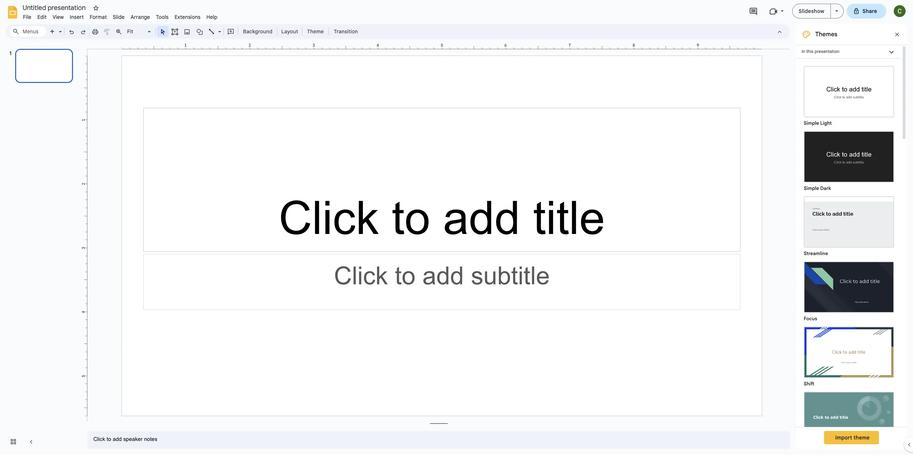 Task type: locate. For each thing, give the bounding box(es) containing it.
menu bar containing file
[[20, 10, 221, 22]]

simple dark
[[804, 185, 832, 192]]

Star checkbox
[[91, 3, 101, 13]]

share button
[[847, 4, 887, 19]]

option group inside the themes section
[[797, 59, 902, 456]]

shape image
[[196, 26, 204, 37]]

simple left light
[[804, 120, 820, 126]]

Zoom text field
[[126, 26, 147, 37]]

menu bar banner
[[0, 0, 914, 456]]

Menus field
[[9, 26, 46, 37]]

menu bar
[[20, 10, 221, 22]]

theme
[[854, 435, 870, 441]]

insert image image
[[183, 26, 191, 37]]

background button
[[240, 26, 276, 37]]

extensions menu item
[[172, 13, 204, 21]]

0 vertical spatial simple
[[804, 120, 820, 126]]

1 vertical spatial simple
[[804, 185, 820, 192]]

in this presentation tab
[[797, 45, 902, 59]]

layout
[[281, 28, 298, 35]]

view menu item
[[50, 13, 67, 21]]

transition button
[[331, 26, 361, 37]]

simple inside option
[[804, 185, 820, 192]]

navigation
[[0, 42, 82, 456]]

simple left dark
[[804, 185, 820, 192]]

1 simple from the top
[[804, 120, 820, 126]]

file
[[23, 14, 31, 20]]

focus
[[804, 316, 818, 322]]

option group
[[797, 59, 902, 456]]

menu bar inside menu bar banner
[[20, 10, 221, 22]]

option group containing simple light
[[797, 59, 902, 456]]

help menu item
[[204, 13, 221, 21]]

tools menu item
[[153, 13, 172, 21]]

slide menu item
[[110, 13, 128, 21]]

import
[[836, 435, 853, 441]]

2 simple from the top
[[804, 185, 820, 192]]

presentation
[[815, 49, 840, 54]]

theme button
[[304, 26, 327, 37]]

themes section
[[797, 24, 908, 456]]

Momentum radio
[[801, 388, 898, 454]]

edit
[[37, 14, 47, 20]]

themes
[[816, 31, 838, 38]]

new slide with layout image
[[57, 27, 62, 29]]

arrange menu item
[[128, 13, 153, 21]]

tools
[[156, 14, 169, 20]]

dark
[[821, 185, 832, 192]]

in
[[802, 49, 806, 54]]

layout button
[[279, 26, 301, 37]]

file menu item
[[20, 13, 34, 21]]

slide
[[113, 14, 125, 20]]

edit menu item
[[34, 13, 50, 21]]

import theme
[[836, 435, 870, 441]]

simple
[[804, 120, 820, 126], [804, 185, 820, 192]]

simple inside radio
[[804, 120, 820, 126]]

main toolbar
[[46, 26, 362, 37]]



Task type: describe. For each thing, give the bounding box(es) containing it.
view
[[53, 14, 64, 20]]

momentum image
[[805, 393, 894, 443]]

light
[[821, 120, 832, 126]]

simple for simple dark
[[804, 185, 820, 192]]

navigation inside the themes application
[[0, 42, 82, 456]]

arrange
[[131, 14, 150, 20]]

themes application
[[0, 0, 914, 456]]

streamline
[[804, 251, 829, 257]]

Simple Light radio
[[801, 62, 898, 456]]

slideshow button
[[793, 4, 831, 19]]

share
[[863, 8, 878, 14]]

shift
[[804, 381, 815, 387]]

background
[[243, 28, 273, 35]]

insert
[[70, 14, 84, 20]]

simple light
[[804, 120, 832, 126]]

transition
[[334, 28, 358, 35]]

format menu item
[[87, 13, 110, 21]]

insert menu item
[[67, 13, 87, 21]]

Focus radio
[[801, 258, 898, 323]]

Streamline radio
[[801, 193, 898, 258]]

presentation options image
[[836, 10, 839, 12]]

extensions
[[175, 14, 201, 20]]

Zoom field
[[125, 26, 154, 37]]

theme
[[307, 28, 324, 35]]

this
[[807, 49, 814, 54]]

Shift radio
[[801, 323, 898, 388]]

Simple Dark radio
[[801, 128, 898, 193]]

slideshow
[[799, 8, 825, 14]]

in this presentation
[[802, 49, 840, 54]]

format
[[90, 14, 107, 20]]

Rename text field
[[20, 3, 90, 12]]

import theme button
[[825, 431, 880, 445]]

help
[[207, 14, 218, 20]]

simple for simple light
[[804, 120, 820, 126]]



Task type: vqa. For each thing, say whether or not it's contained in the screenshot.
layout dropdown button
yes



